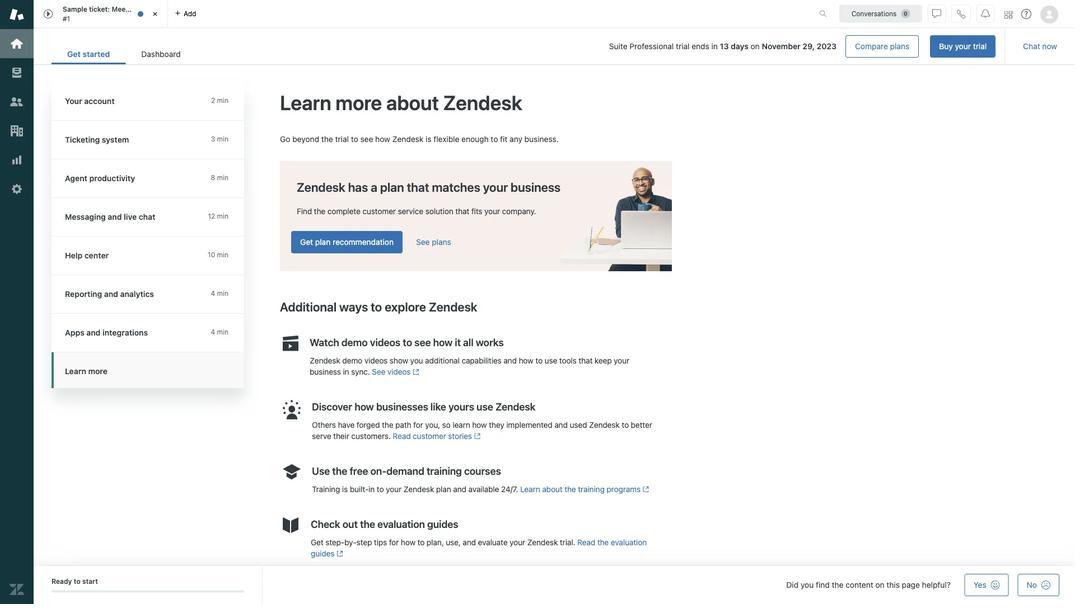 Task type: vqa. For each thing, say whether or not it's contained in the screenshot.
'Messaging and live chat' heading
yes



Task type: locate. For each thing, give the bounding box(es) containing it.
plans inside compare plans "button"
[[890, 42, 909, 51]]

reporting
[[65, 290, 102, 299]]

how left it
[[433, 336, 452, 348]]

2 horizontal spatial that
[[579, 356, 593, 366]]

learn more button
[[52, 353, 242, 384]]

main element
[[0, 0, 34, 605]]

the inside read the evaluation guides
[[597, 538, 609, 548]]

1 vertical spatial 4
[[211, 328, 215, 336]]

and inside zendesk demo videos show you additional capabilities and how to use tools that keep your business in sync.
[[504, 356, 517, 366]]

about inside content-title region
[[386, 90, 439, 114]]

dashboard tab
[[126, 44, 196, 64]]

account
[[84, 97, 115, 106]]

6 min from the top
[[217, 290, 228, 298]]

your right keep
[[614, 356, 629, 366]]

1 horizontal spatial read
[[577, 538, 595, 548]]

1 horizontal spatial training
[[578, 485, 605, 494]]

the inside sample ticket: meet the ticket #1
[[130, 5, 141, 13]]

footer containing did you find the content on this page helpful?
[[34, 567, 1075, 605]]

(opens in a new tab) image for courses
[[641, 487, 649, 493]]

3 min from the top
[[217, 174, 228, 182]]

tools
[[559, 356, 577, 366]]

0 horizontal spatial see
[[372, 368, 385, 377]]

1 vertical spatial use
[[477, 401, 493, 413]]

0 vertical spatial see
[[360, 134, 373, 143]]

tabs tab list
[[34, 0, 807, 28]]

1 vertical spatial business
[[310, 368, 341, 377]]

in down on-
[[369, 485, 375, 494]]

guides down step-
[[311, 550, 334, 559]]

0 vertical spatial evaluation
[[377, 518, 425, 530]]

see for see plans
[[416, 238, 430, 247]]

plan
[[380, 180, 404, 194], [315, 238, 331, 247], [436, 485, 451, 494]]

min inside messaging and live chat heading
[[217, 213, 228, 220]]

1 horizontal spatial (opens in a new tab) image
[[411, 369, 419, 376]]

company.
[[502, 207, 536, 216]]

and left analytics
[[104, 290, 118, 299]]

additional
[[425, 356, 460, 366]]

that left keep
[[579, 356, 593, 366]]

0 vertical spatial training
[[427, 465, 462, 477]]

fit
[[500, 134, 508, 143]]

plan down complete
[[315, 238, 331, 247]]

it
[[455, 336, 461, 348]]

watch
[[310, 336, 339, 348]]

zendesk down 'watch'
[[310, 356, 340, 366]]

0 horizontal spatial (opens in a new tab) image
[[334, 551, 343, 558]]

4 min for analytics
[[211, 290, 228, 298]]

conversations button
[[839, 5, 922, 23]]

help center heading
[[52, 237, 255, 275]]

min inside agent productivity heading
[[217, 174, 228, 182]]

to up has
[[351, 134, 358, 143]]

demo inside zendesk demo videos show you additional capabilities and how to use tools that keep your business in sync.
[[342, 356, 362, 366]]

2 vertical spatial get
[[311, 538, 323, 548]]

more inside content-title region
[[336, 90, 382, 114]]

and down works
[[504, 356, 517, 366]]

(opens in a new tab) image
[[411, 369, 419, 376], [641, 487, 649, 493], [334, 551, 343, 558]]

how left tools
[[519, 356, 533, 366]]

your right buy
[[955, 42, 971, 51]]

0 horizontal spatial plan
[[315, 238, 331, 247]]

2 vertical spatial plan
[[436, 485, 451, 494]]

min for ticketing system
[[217, 135, 228, 143]]

is
[[426, 134, 431, 143], [342, 485, 348, 494]]

0 vertical spatial about
[[386, 90, 439, 114]]

others have forged the path for you, so learn how they implemented and used zendesk to better serve their customers.
[[312, 421, 652, 441]]

section
[[205, 35, 996, 58]]

1 4 min from the top
[[211, 290, 228, 298]]

customer
[[362, 207, 396, 216], [413, 432, 446, 441]]

2 horizontal spatial learn
[[520, 485, 540, 494]]

learn about the training programs link
[[520, 485, 649, 494]]

add
[[184, 10, 196, 18]]

content-title region
[[280, 90, 672, 115]]

to right ways
[[371, 299, 382, 314]]

get down find
[[300, 238, 313, 247]]

evaluation down 'programs' in the bottom of the page
[[611, 538, 647, 548]]

trial right beyond
[[335, 134, 349, 143]]

1 vertical spatial training
[[578, 485, 605, 494]]

get inside button
[[300, 238, 313, 247]]

(opens in a new tab) image inside see videos link
[[411, 369, 419, 376]]

1 horizontal spatial learn
[[280, 90, 331, 114]]

0 vertical spatial you
[[410, 356, 423, 366]]

evaluate
[[478, 538, 508, 548]]

agent productivity heading
[[52, 160, 255, 198]]

0 horizontal spatial customer
[[362, 207, 396, 216]]

1 horizontal spatial use
[[545, 356, 557, 366]]

2 vertical spatial that
[[579, 356, 593, 366]]

admin image
[[10, 182, 24, 197]]

notifications image
[[981, 9, 990, 18]]

demo for zendesk
[[342, 356, 362, 366]]

customer down you,
[[413, 432, 446, 441]]

November 29, 2023 text field
[[762, 42, 837, 51]]

about
[[386, 90, 439, 114], [542, 485, 563, 494]]

1 vertical spatial in
[[343, 368, 349, 377]]

5 min from the top
[[217, 251, 228, 259]]

0 horizontal spatial in
[[343, 368, 349, 377]]

get inside tab list
[[67, 50, 81, 59]]

live
[[124, 213, 137, 222]]

2 vertical spatial videos
[[387, 368, 411, 377]]

your right fits
[[484, 207, 500, 216]]

4 for apps and integrations
[[211, 328, 215, 336]]

0 vertical spatial plans
[[890, 42, 909, 51]]

1 vertical spatial about
[[542, 485, 563, 494]]

min for messaging and live chat
[[217, 213, 228, 220]]

zendesk inside zendesk demo videos show you additional capabilities and how to use tools that keep your business in sync.
[[310, 356, 340, 366]]

min inside apps and integrations heading
[[217, 328, 228, 336]]

4 min from the top
[[217, 213, 228, 220]]

the left path
[[382, 421, 393, 430]]

0 horizontal spatial on
[[751, 42, 760, 51]]

1 vertical spatial customer
[[413, 432, 446, 441]]

close image
[[150, 8, 161, 20]]

how up (opens in a new tab) image
[[472, 421, 487, 430]]

0 vertical spatial more
[[336, 90, 382, 114]]

courses
[[464, 465, 501, 477]]

1 vertical spatial 4 min
[[211, 328, 228, 336]]

matches
[[432, 180, 480, 194]]

messaging and live chat heading
[[52, 198, 255, 237]]

any
[[510, 134, 522, 143]]

0 horizontal spatial guides
[[311, 550, 334, 559]]

and left used
[[555, 421, 568, 430]]

videos down show
[[387, 368, 411, 377]]

use,
[[446, 538, 461, 548]]

0 horizontal spatial evaluation
[[377, 518, 425, 530]]

0 vertical spatial demo
[[341, 336, 368, 348]]

start
[[82, 578, 98, 586]]

step
[[356, 538, 372, 548]]

2 horizontal spatial plan
[[436, 485, 451, 494]]

plans for see plans
[[432, 238, 451, 247]]

min for help center
[[217, 251, 228, 259]]

in inside zendesk demo videos show you additional capabilities and how to use tools that keep your business in sync.
[[343, 368, 349, 377]]

0 horizontal spatial for
[[389, 538, 399, 548]]

get left started
[[67, 50, 81, 59]]

for inside "others have forged the path for you, so learn how they implemented and used zendesk to better serve their customers."
[[413, 421, 423, 430]]

2 horizontal spatial (opens in a new tab) image
[[641, 487, 649, 493]]

reporting and analytics heading
[[52, 275, 255, 314]]

zendesk down use the free on-demand training courses on the left bottom of page
[[404, 485, 434, 494]]

trial inside buy your trial button
[[973, 42, 987, 51]]

this
[[887, 581, 900, 590]]

that left fits
[[455, 207, 469, 216]]

29,
[[803, 42, 815, 51]]

get started
[[67, 50, 110, 59]]

read right trial.
[[577, 538, 595, 548]]

1 vertical spatial demo
[[342, 356, 362, 366]]

to left tools
[[535, 356, 543, 366]]

step-
[[325, 538, 344, 548]]

and left live
[[108, 213, 122, 222]]

your
[[65, 97, 82, 106]]

views image
[[10, 66, 24, 80]]

a
[[371, 180, 377, 194]]

0 vertical spatial (opens in a new tab) image
[[411, 369, 419, 376]]

meet
[[112, 5, 128, 13]]

in left sync.
[[343, 368, 349, 377]]

for
[[413, 421, 423, 430], [389, 538, 399, 548]]

the right trial.
[[597, 538, 609, 548]]

0 horizontal spatial see
[[360, 134, 373, 143]]

get help image
[[1021, 9, 1031, 19]]

1 vertical spatial that
[[455, 207, 469, 216]]

chat now button
[[1014, 35, 1066, 58]]

min inside help center heading
[[217, 251, 228, 259]]

4 for reporting and analytics
[[211, 290, 215, 298]]

1 horizontal spatial more
[[336, 90, 382, 114]]

learn more heading
[[52, 353, 255, 384]]

0 vertical spatial see
[[416, 238, 430, 247]]

about up go beyond the trial to see how zendesk is flexible enough to fit any business.
[[386, 90, 439, 114]]

1 vertical spatial is
[[342, 485, 348, 494]]

read
[[393, 432, 411, 441], [577, 538, 595, 548]]

plans down solution
[[432, 238, 451, 247]]

1 horizontal spatial plans
[[890, 42, 909, 51]]

and right apps
[[86, 328, 100, 338]]

suite professional trial ends in 13 days on november 29, 2023
[[609, 42, 837, 51]]

0 horizontal spatial use
[[477, 401, 493, 413]]

find the complete customer service solution that fits your company.
[[297, 207, 536, 216]]

apps
[[65, 328, 84, 338]]

1 min from the top
[[217, 97, 228, 104]]

learn inside content-title region
[[280, 90, 331, 114]]

page
[[902, 581, 920, 590]]

see down find the complete customer service solution that fits your company.
[[416, 238, 430, 247]]

1 horizontal spatial that
[[455, 207, 469, 216]]

1 horizontal spatial on
[[875, 581, 885, 590]]

training up training is built-in to your zendesk plan and available 24/7.
[[427, 465, 462, 477]]

customer down a
[[362, 207, 396, 216]]

learn more
[[65, 367, 108, 376]]

you right the 'did'
[[801, 581, 814, 590]]

4 min inside apps and integrations heading
[[211, 328, 228, 336]]

0 horizontal spatial learn
[[65, 367, 86, 376]]

0 horizontal spatial that
[[407, 180, 429, 194]]

is left built-
[[342, 485, 348, 494]]

evaluation up tips
[[377, 518, 425, 530]]

0 horizontal spatial read
[[393, 432, 411, 441]]

buy
[[939, 42, 953, 51]]

zendesk up enough
[[443, 90, 522, 114]]

videos inside zendesk demo videos show you additional capabilities and how to use tools that keep your business in sync.
[[364, 356, 388, 366]]

1 vertical spatial learn
[[65, 367, 86, 376]]

zendesk right used
[[589, 421, 620, 430]]

0 vertical spatial use
[[545, 356, 557, 366]]

1 vertical spatial get
[[300, 238, 313, 247]]

4 inside reporting and analytics heading
[[211, 290, 215, 298]]

that up find the complete customer service solution that fits your company.
[[407, 180, 429, 194]]

videos up show
[[370, 336, 400, 348]]

you right show
[[410, 356, 423, 366]]

7 min from the top
[[217, 328, 228, 336]]

free
[[350, 465, 368, 477]]

help
[[65, 251, 82, 260]]

plan inside button
[[315, 238, 331, 247]]

0 vertical spatial business
[[511, 180, 561, 194]]

yes button
[[965, 575, 1009, 597]]

plans right compare
[[890, 42, 909, 51]]

2 horizontal spatial in
[[711, 42, 718, 51]]

get left step-
[[311, 538, 323, 548]]

check
[[311, 518, 340, 530]]

tab list
[[52, 44, 196, 64]]

on
[[751, 42, 760, 51], [875, 581, 885, 590]]

1 horizontal spatial is
[[426, 134, 431, 143]]

training
[[427, 465, 462, 477], [578, 485, 605, 494]]

trial down notifications image
[[973, 42, 987, 51]]

min
[[217, 97, 228, 104], [217, 135, 228, 143], [217, 174, 228, 182], [217, 213, 228, 220], [217, 251, 228, 259], [217, 290, 228, 298], [217, 328, 228, 336]]

1 vertical spatial evaluation
[[611, 538, 647, 548]]

how down 'learn more about zendesk'
[[375, 134, 390, 143]]

1 horizontal spatial see
[[416, 238, 430, 247]]

see videos link
[[372, 368, 419, 377]]

use
[[312, 465, 330, 477]]

plan right a
[[380, 180, 404, 194]]

training left 'programs' in the bottom of the page
[[578, 485, 605, 494]]

the
[[130, 5, 141, 13], [321, 134, 333, 143], [314, 207, 325, 216], [382, 421, 393, 430], [332, 465, 347, 477], [565, 485, 576, 494], [360, 518, 375, 530], [597, 538, 609, 548], [832, 581, 844, 590]]

10 min
[[208, 251, 228, 259]]

read down path
[[393, 432, 411, 441]]

on right the days
[[751, 42, 760, 51]]

your inside buy your trial button
[[955, 42, 971, 51]]

0 vertical spatial 4 min
[[211, 290, 228, 298]]

min inside your account heading
[[217, 97, 228, 104]]

read inside read the evaluation guides
[[577, 538, 595, 548]]

service
[[398, 207, 423, 216]]

4 min for integrations
[[211, 328, 228, 336]]

4 min inside reporting and analytics heading
[[211, 290, 228, 298]]

help center
[[65, 251, 109, 260]]

see right sync.
[[372, 368, 385, 377]]

to left fit
[[491, 134, 498, 143]]

learn up beyond
[[280, 90, 331, 114]]

0 horizontal spatial about
[[386, 90, 439, 114]]

(opens in a new tab) image inside the read the evaluation guides link
[[334, 551, 343, 558]]

learn inside dropdown button
[[65, 367, 86, 376]]

about right 24/7.
[[542, 485, 563, 494]]

and left available
[[453, 485, 466, 494]]

min inside reporting and analytics heading
[[217, 290, 228, 298]]

use inside zendesk demo videos show you additional capabilities and how to use tools that keep your business in sync.
[[545, 356, 557, 366]]

see for see videos
[[372, 368, 385, 377]]

min for apps and integrations
[[217, 328, 228, 336]]

2 4 from the top
[[211, 328, 215, 336]]

0 vertical spatial read
[[393, 432, 411, 441]]

yes
[[974, 581, 986, 590]]

see inside button
[[416, 238, 430, 247]]

demo up sync.
[[342, 356, 362, 366]]

business up the company.
[[511, 180, 561, 194]]

1 4 from the top
[[211, 290, 215, 298]]

compare plans button
[[846, 35, 919, 58]]

explore
[[385, 299, 426, 314]]

trial
[[973, 42, 987, 51], [676, 42, 690, 51], [335, 134, 349, 143]]

2 vertical spatial in
[[369, 485, 375, 494]]

more inside learn more dropdown button
[[88, 367, 108, 376]]

the right find
[[314, 207, 325, 216]]

1 horizontal spatial plan
[[380, 180, 404, 194]]

12 min
[[208, 213, 228, 220]]

1 vertical spatial more
[[88, 367, 108, 376]]

now
[[1042, 42, 1057, 51]]

(opens in a new tab) image inside learn about the training programs link
[[641, 487, 649, 493]]

get for get started
[[67, 50, 81, 59]]

2 vertical spatial learn
[[520, 485, 540, 494]]

0 horizontal spatial is
[[342, 485, 348, 494]]

2 4 min from the top
[[211, 328, 228, 336]]

additional ways to explore zendesk
[[280, 299, 477, 314]]

tab
[[34, 0, 168, 28]]

others
[[312, 421, 336, 430]]

1 vertical spatial videos
[[364, 356, 388, 366]]

4
[[211, 290, 215, 298], [211, 328, 215, 336]]

zendesk image
[[10, 583, 24, 597]]

1 horizontal spatial customer
[[413, 432, 446, 441]]

1 horizontal spatial see
[[414, 336, 431, 348]]

trial left ends
[[676, 42, 690, 51]]

ticket:
[[89, 5, 110, 13]]

for left you,
[[413, 421, 423, 430]]

implemented
[[506, 421, 552, 430]]

business
[[511, 180, 561, 194], [310, 368, 341, 377]]

1 horizontal spatial you
[[801, 581, 814, 590]]

1 vertical spatial for
[[389, 538, 399, 548]]

videos for show
[[364, 356, 388, 366]]

keep
[[595, 356, 612, 366]]

read for guides
[[577, 538, 595, 548]]

0 horizontal spatial more
[[88, 367, 108, 376]]

is left flexible at the left of the page
[[426, 134, 431, 143]]

2 horizontal spatial trial
[[973, 42, 987, 51]]

the right beyond
[[321, 134, 333, 143]]

the right meet
[[130, 5, 141, 13]]

sync.
[[351, 368, 370, 377]]

2 min from the top
[[217, 135, 228, 143]]

use up they at the left of page
[[477, 401, 493, 413]]

1 vertical spatial plan
[[315, 238, 331, 247]]

get step-by-step tips for how to plan, use, and evaluate your zendesk trial.
[[311, 538, 577, 548]]

see up additional on the left
[[414, 336, 431, 348]]

0 vertical spatial 4
[[211, 290, 215, 298]]

1 horizontal spatial for
[[413, 421, 423, 430]]

0 horizontal spatial business
[[310, 368, 341, 377]]

0 vertical spatial get
[[67, 50, 81, 59]]

1 vertical spatial read
[[577, 538, 595, 548]]

learn right 24/7.
[[520, 485, 540, 494]]

0 horizontal spatial plans
[[432, 238, 451, 247]]

plan left available
[[436, 485, 451, 494]]

0 horizontal spatial you
[[410, 356, 423, 366]]

0 vertical spatial learn
[[280, 90, 331, 114]]

to left better
[[622, 421, 629, 430]]

1 vertical spatial (opens in a new tab) image
[[641, 487, 649, 493]]

for for evaluation
[[389, 538, 399, 548]]

on left the this at right bottom
[[875, 581, 885, 590]]

in left 13
[[711, 42, 718, 51]]

min for your account
[[217, 97, 228, 104]]

to left start
[[74, 578, 80, 586]]

learn down apps
[[65, 367, 86, 376]]

beyond
[[292, 134, 319, 143]]

conversations
[[852, 10, 897, 18]]

chat now
[[1023, 42, 1057, 51]]

for right tips
[[389, 538, 399, 548]]

learn
[[280, 90, 331, 114], [65, 367, 86, 376], [520, 485, 540, 494]]

videos up see videos
[[364, 356, 388, 366]]

min inside ticketing system heading
[[217, 135, 228, 143]]

evaluation inside read the evaluation guides
[[611, 538, 647, 548]]

use left tools
[[545, 356, 557, 366]]

see up a
[[360, 134, 373, 143]]

4 inside apps and integrations heading
[[211, 328, 215, 336]]

0 vertical spatial videos
[[370, 336, 400, 348]]

ends
[[692, 42, 709, 51]]

demo right 'watch'
[[341, 336, 368, 348]]

and right use,
[[463, 538, 476, 548]]

footer
[[34, 567, 1075, 605]]

the right out on the bottom left
[[360, 518, 375, 530]]

business.
[[525, 134, 559, 143]]

zendesk inside "others have forged the path for you, so learn how they implemented and used zendesk to better serve their customers."
[[589, 421, 620, 430]]

buy your trial
[[939, 42, 987, 51]]

you,
[[425, 421, 440, 430]]

flexible
[[434, 134, 459, 143]]

business down 'watch'
[[310, 368, 341, 377]]

get for get step-by-step tips for how to plan, use, and evaluate your zendesk trial.
[[311, 538, 323, 548]]

0 horizontal spatial trial
[[335, 134, 349, 143]]

professional
[[630, 42, 674, 51]]

plans inside see plans button
[[432, 238, 451, 247]]

guides up get step-by-step tips for how to plan, use, and evaluate your zendesk trial.
[[427, 518, 458, 530]]



Task type: describe. For each thing, give the bounding box(es) containing it.
learn for learn more
[[65, 367, 86, 376]]

plans for compare plans
[[890, 42, 909, 51]]

2 min
[[211, 97, 228, 104]]

get started image
[[10, 36, 24, 51]]

zendesk left trial.
[[527, 538, 558, 548]]

suite
[[609, 42, 627, 51]]

tab containing sample ticket: meet the ticket
[[34, 0, 168, 28]]

(opens in a new tab) image for it
[[411, 369, 419, 376]]

productivity
[[89, 174, 135, 183]]

available
[[468, 485, 499, 494]]

section containing compare plans
[[205, 35, 996, 58]]

zendesk inside content-title region
[[443, 90, 522, 114]]

more for learn more
[[88, 367, 108, 376]]

go
[[280, 134, 290, 143]]

(opens in a new tab) image
[[472, 433, 481, 440]]

0 vertical spatial plan
[[380, 180, 404, 194]]

to up show
[[403, 336, 412, 348]]

messaging and live chat
[[65, 213, 155, 222]]

zendesk up find
[[297, 180, 345, 194]]

your inside zendesk demo videos show you additional capabilities and how to use tools that keep your business in sync.
[[614, 356, 629, 366]]

system
[[102, 135, 129, 144]]

go beyond the trial to see how zendesk is flexible enough to fit any business.
[[280, 134, 559, 143]]

chat
[[1023, 42, 1040, 51]]

compare
[[855, 42, 888, 51]]

min for reporting and analytics
[[217, 290, 228, 298]]

zendesk has a plan that matches your business
[[297, 180, 561, 194]]

organizations image
[[10, 124, 24, 138]]

learn more about zendesk
[[280, 90, 522, 114]]

2
[[211, 97, 215, 104]]

tab list containing get started
[[52, 44, 196, 64]]

training is built-in to your zendesk plan and available 24/7.
[[312, 485, 520, 494]]

by-
[[344, 538, 356, 548]]

0 horizontal spatial training
[[427, 465, 462, 477]]

zendesk up it
[[429, 299, 477, 314]]

read customer stories
[[393, 432, 472, 441]]

ticketing system heading
[[52, 121, 255, 160]]

trial for professional
[[676, 42, 690, 51]]

get plan recommendation button
[[291, 231, 403, 254]]

1 horizontal spatial business
[[511, 180, 561, 194]]

zendesk down 'learn more about zendesk'
[[392, 134, 423, 143]]

training
[[312, 485, 340, 494]]

learn about the training programs
[[520, 485, 641, 494]]

apps and integrations heading
[[52, 314, 255, 353]]

learn for learn more about zendesk
[[280, 90, 331, 114]]

used
[[570, 421, 587, 430]]

1 vertical spatial you
[[801, 581, 814, 590]]

zendesk demo videos show you additional capabilities and how to use tools that keep your business in sync.
[[310, 356, 629, 377]]

check out the evaluation guides
[[311, 518, 458, 530]]

how up forged
[[355, 401, 374, 413]]

and inside heading
[[86, 328, 100, 338]]

your right evaluate
[[510, 538, 525, 548]]

text image
[[560, 167, 672, 271]]

#1
[[63, 15, 70, 22]]

better
[[631, 421, 652, 430]]

agent productivity
[[65, 174, 135, 183]]

1 horizontal spatial in
[[369, 485, 375, 494]]

ticketing system
[[65, 135, 129, 144]]

sample ticket: meet the ticket #1
[[63, 5, 161, 22]]

the inside "others have forged the path for you, so learn how they implemented and used zendesk to better serve their customers."
[[382, 421, 393, 430]]

zendesk support image
[[10, 7, 24, 22]]

find
[[297, 207, 312, 216]]

how inside zendesk demo videos show you additional capabilities and how to use tools that keep your business in sync.
[[519, 356, 533, 366]]

the up trial.
[[565, 485, 576, 494]]

read for yours
[[393, 432, 411, 441]]

1 vertical spatial on
[[875, 581, 885, 590]]

zendesk products image
[[1005, 11, 1012, 19]]

business inside zendesk demo videos show you additional capabilities and how to use tools that keep your business in sync.
[[310, 368, 341, 377]]

3
[[211, 135, 215, 143]]

trial for your
[[973, 42, 987, 51]]

your account heading
[[52, 82, 255, 121]]

your down demand
[[386, 485, 401, 494]]

additional
[[280, 299, 337, 314]]

get plan recommendation
[[300, 238, 394, 247]]

that inside zendesk demo videos show you additional capabilities and how to use tools that keep your business in sync.
[[579, 356, 593, 366]]

the right "find"
[[832, 581, 844, 590]]

discover how businesses like yours use zendesk
[[312, 401, 536, 413]]

sample
[[63, 5, 87, 13]]

november
[[762, 42, 801, 51]]

find
[[816, 581, 830, 590]]

ways
[[339, 299, 368, 314]]

and inside "others have forged the path for you, so learn how they implemented and used zendesk to better serve their customers."
[[555, 421, 568, 430]]

analytics
[[120, 290, 154, 299]]

add button
[[168, 0, 203, 27]]

0 vertical spatial in
[[711, 42, 718, 51]]

agent
[[65, 174, 87, 183]]

use the free on-demand training courses
[[312, 465, 501, 477]]

you inside zendesk demo videos show you additional capabilities and how to use tools that keep your business in sync.
[[410, 356, 423, 366]]

for for like
[[413, 421, 423, 430]]

reporting and analytics
[[65, 290, 154, 299]]

yours
[[448, 401, 474, 413]]

out
[[343, 518, 358, 530]]

progress-bar progress bar
[[52, 591, 244, 593]]

programs
[[607, 485, 641, 494]]

0 vertical spatial on
[[751, 42, 760, 51]]

your account
[[65, 97, 115, 106]]

customers image
[[10, 95, 24, 109]]

to left plan,
[[418, 538, 425, 548]]

the right use
[[332, 465, 347, 477]]

to down on-
[[377, 485, 384, 494]]

helpful?
[[922, 581, 951, 590]]

how inside "others have forged the path for you, so learn how they implemented and used zendesk to better serve their customers."
[[472, 421, 487, 430]]

more for learn more about zendesk
[[336, 90, 382, 114]]

apps and integrations
[[65, 328, 148, 338]]

forged
[[357, 421, 380, 430]]

demand
[[386, 465, 424, 477]]

1 vertical spatial see
[[414, 336, 431, 348]]

customers.
[[351, 432, 391, 441]]

0 vertical spatial customer
[[362, 207, 396, 216]]

integrations
[[102, 328, 148, 338]]

learn for learn about the training programs
[[520, 485, 540, 494]]

trial.
[[560, 538, 575, 548]]

your up the company.
[[483, 180, 508, 194]]

min for agent productivity
[[217, 174, 228, 182]]

how left plan,
[[401, 538, 415, 548]]

1 horizontal spatial about
[[542, 485, 563, 494]]

read customer stories link
[[393, 432, 481, 441]]

have
[[338, 421, 355, 430]]

to inside "others have forged the path for you, so learn how they implemented and used zendesk to better serve their customers."
[[622, 421, 629, 430]]

button displays agent's chat status as invisible. image
[[932, 9, 941, 18]]

zendesk up 'implemented'
[[495, 401, 536, 413]]

built-
[[350, 485, 369, 494]]

complete
[[327, 207, 360, 216]]

to inside zendesk demo videos show you additional capabilities and how to use tools that keep your business in sync.
[[535, 356, 543, 366]]

chat
[[139, 213, 155, 222]]

did
[[786, 581, 799, 590]]

demo for watch
[[341, 336, 368, 348]]

3 min
[[211, 135, 228, 143]]

see plans
[[416, 238, 451, 247]]

reporting image
[[10, 153, 24, 167]]

guides inside read the evaluation guides
[[311, 550, 334, 559]]

ticketing
[[65, 135, 100, 144]]

recommendation
[[333, 238, 394, 247]]

they
[[489, 421, 504, 430]]

1 horizontal spatial guides
[[427, 518, 458, 530]]

0 vertical spatial that
[[407, 180, 429, 194]]

0 vertical spatial is
[[426, 134, 431, 143]]

center
[[84, 251, 109, 260]]

get for get plan recommendation
[[300, 238, 313, 247]]

businesses
[[376, 401, 428, 413]]

serve
[[312, 432, 331, 441]]

ticket
[[143, 5, 161, 13]]

works
[[476, 336, 504, 348]]

videos for to
[[370, 336, 400, 348]]

compare plans
[[855, 42, 909, 51]]



